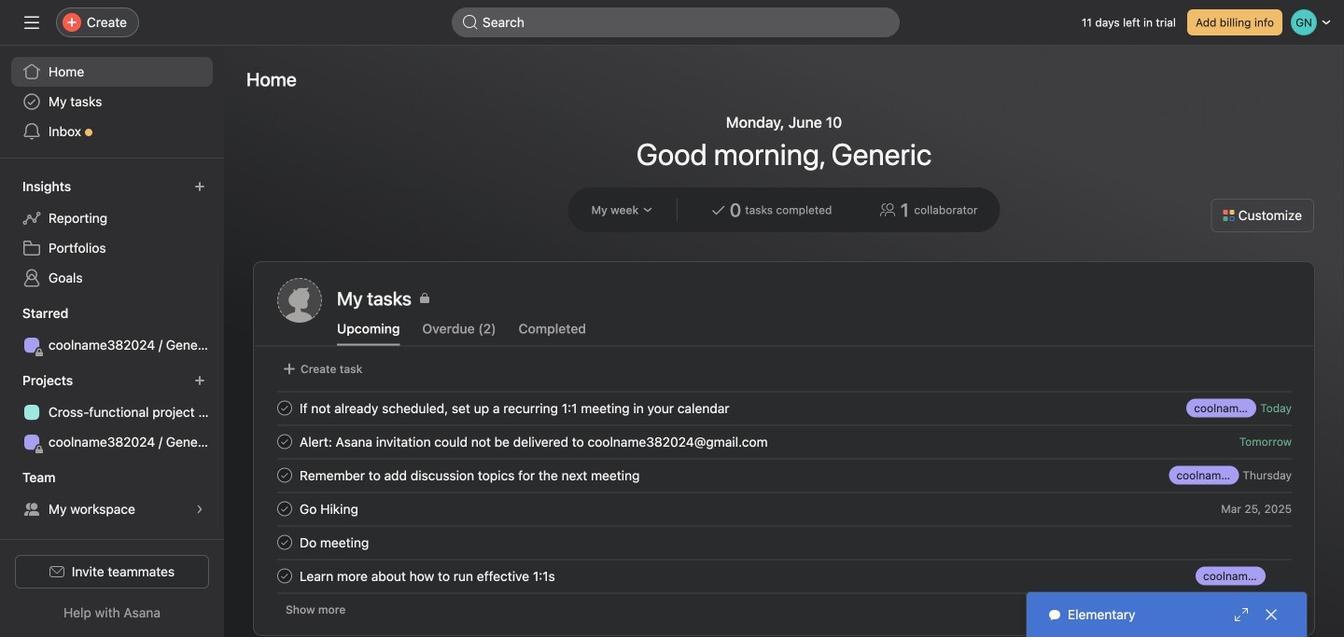 Task type: describe. For each thing, give the bounding box(es) containing it.
2 list item from the top
[[255, 425, 1315, 459]]

global element
[[0, 46, 224, 158]]

new project or portfolio image
[[194, 375, 205, 387]]

mark complete checkbox for third "list item" from the bottom
[[274, 498, 296, 521]]

2 mark complete image from the top
[[274, 431, 296, 453]]

see details, my workspace image
[[194, 504, 205, 516]]

3 mark complete image from the top
[[274, 465, 296, 487]]

4 mark complete checkbox from the top
[[274, 532, 296, 554]]

6 list item from the top
[[255, 560, 1315, 593]]

5 list item from the top
[[255, 526, 1315, 560]]

mark complete checkbox for first "list item" from the bottom of the page
[[274, 565, 296, 588]]

4 list item from the top
[[255, 493, 1315, 526]]

1 mark complete image from the top
[[274, 498, 296, 521]]

close image
[[1265, 608, 1279, 623]]

2 mark complete image from the top
[[274, 565, 296, 588]]

expand elementary image
[[1235, 608, 1250, 623]]



Task type: vqa. For each thing, say whether or not it's contained in the screenshot.
Mark complete option for 4th 'list item' from the top of the page
yes



Task type: locate. For each thing, give the bounding box(es) containing it.
0 vertical spatial mark complete checkbox
[[274, 498, 296, 521]]

hide sidebar image
[[24, 15, 39, 30]]

1 vertical spatial mark complete image
[[274, 565, 296, 588]]

4 mark complete image from the top
[[274, 532, 296, 554]]

1 mark complete checkbox from the top
[[274, 397, 296, 420]]

1 mark complete image from the top
[[274, 397, 296, 420]]

isinverse image
[[463, 15, 478, 30]]

1 vertical spatial mark complete checkbox
[[274, 565, 296, 588]]

1 list item from the top
[[255, 392, 1315, 425]]

list item
[[255, 392, 1315, 425], [255, 425, 1315, 459], [255, 459, 1315, 493], [255, 493, 1315, 526], [255, 526, 1315, 560], [255, 560, 1315, 593]]

mark complete image
[[274, 498, 296, 521], [274, 565, 296, 588]]

new insights image
[[194, 181, 205, 192]]

add profile photo image
[[277, 278, 322, 323]]

2 mark complete checkbox from the top
[[274, 431, 296, 453]]

3 list item from the top
[[255, 459, 1315, 493]]

1 mark complete checkbox from the top
[[274, 498, 296, 521]]

insights element
[[0, 170, 224, 297]]

mark complete image
[[274, 397, 296, 420], [274, 431, 296, 453], [274, 465, 296, 487], [274, 532, 296, 554]]

0 vertical spatial mark complete image
[[274, 498, 296, 521]]

Mark complete checkbox
[[274, 498, 296, 521], [274, 565, 296, 588]]

2 mark complete checkbox from the top
[[274, 565, 296, 588]]

list box
[[452, 7, 900, 37]]

projects element
[[0, 364, 224, 461]]

3 mark complete checkbox from the top
[[274, 465, 296, 487]]

teams element
[[0, 461, 224, 529]]

starred element
[[0, 297, 224, 364]]

Mark complete checkbox
[[274, 397, 296, 420], [274, 431, 296, 453], [274, 465, 296, 487], [274, 532, 296, 554]]



